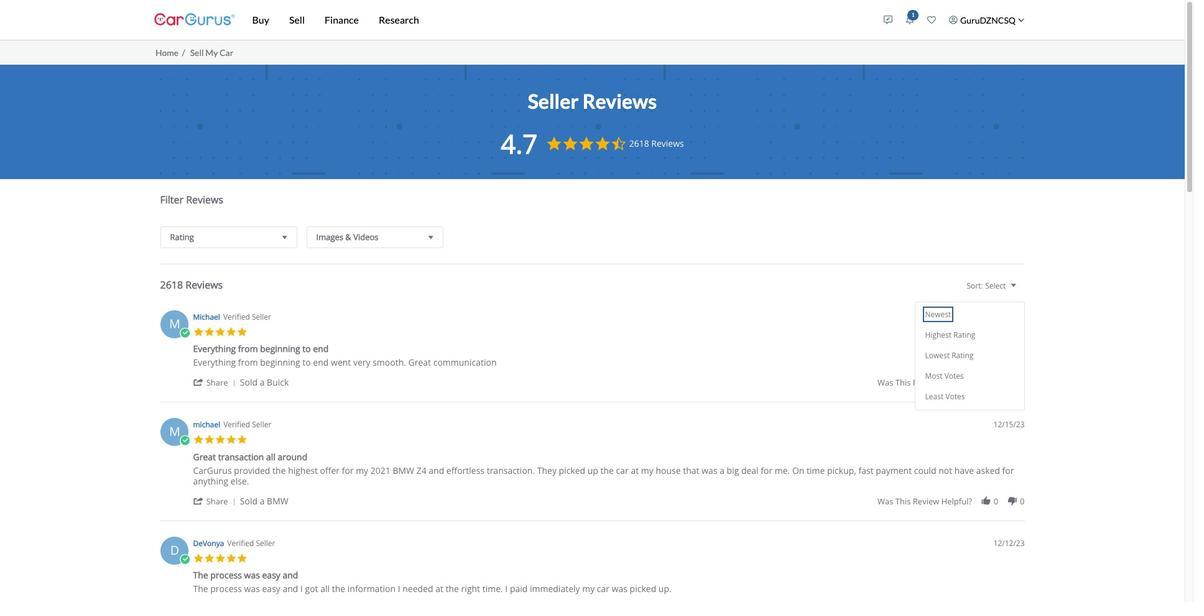 Task type: locate. For each thing, give the bounding box(es) containing it.
1 horizontal spatial all
[[321, 583, 330, 595]]

/
[[182, 47, 185, 58]]

all inside the process was easy and the process was easy and i got all the information i needed at the right time. i paid immediately my car was picked up.
[[321, 583, 330, 595]]

most
[[926, 371, 943, 381]]

else.
[[231, 475, 249, 487]]

m
[[169, 315, 180, 332], [169, 423, 180, 440]]

this left most
[[896, 377, 911, 388]]

0 vertical spatial car
[[616, 465, 629, 476]]

fast
[[859, 465, 874, 476]]

1 for from the left
[[342, 465, 354, 476]]

this for everything from beginning to end everything from beginning to end went very smooth. great communication
[[896, 377, 911, 388]]

car
[[616, 465, 629, 476], [597, 583, 610, 595]]

great transaction all around heading
[[193, 451, 308, 465]]

easy down devonya verified seller
[[262, 569, 281, 581]]

great up cargurus on the bottom of the page
[[193, 451, 216, 463]]

1 vertical spatial great
[[193, 451, 216, 463]]

2 share from the top
[[206, 496, 228, 507]]

1 vertical spatial everything
[[193, 357, 236, 368]]

2618 reviews
[[629, 137, 684, 149], [160, 278, 223, 292]]

0 horizontal spatial sell
[[190, 47, 204, 58]]

2 m from the top
[[169, 423, 180, 440]]

for right offer
[[342, 465, 354, 476]]

lowest
[[926, 350, 950, 361]]

newest link
[[926, 309, 952, 320]]

0 vertical spatial a
[[260, 376, 265, 388]]

1 vertical spatial verified
[[224, 419, 250, 430]]

sell right /
[[190, 47, 204, 58]]

bmw down highest
[[267, 495, 289, 507]]

sell right buy
[[289, 14, 305, 26]]

None text field
[[1020, 280, 1025, 301]]

0 horizontal spatial i
[[301, 583, 303, 595]]

was inside great transaction all around cargurus provided the highest offer for my 2021 bmw z4 and effortless transaction. they picked up the car at my house that was a big deal for me. on time pickup, fast payment could not have asked for anything else.
[[702, 465, 718, 476]]

rating down highest rating on the right bottom of page
[[952, 350, 974, 361]]

1 vertical spatial process
[[210, 583, 242, 595]]

2 down triangle image from the left
[[426, 231, 437, 243]]

2618
[[629, 137, 649, 149], [160, 278, 183, 292]]

seperator image
[[230, 498, 238, 506]]

was for cargurus provided the highest offer for my 2021 bmw z4 and effortless transaction. they picked up the car at my house that was a big deal for me. on time pickup, fast payment could not have asked for anything else.
[[878, 496, 894, 507]]

seller up great transaction all around heading
[[252, 419, 271, 430]]

1 vertical spatial end
[[313, 357, 329, 368]]

star image
[[215, 326, 226, 337], [226, 326, 237, 337], [193, 434, 204, 445], [204, 434, 215, 445], [215, 434, 226, 445], [226, 434, 237, 445], [215, 553, 226, 564], [226, 553, 237, 564]]

for right asked
[[1003, 465, 1015, 476]]

review date 12/17/23 element
[[994, 311, 1025, 322]]

share for sold a buick
[[206, 377, 228, 388]]

1 vertical spatial sold
[[240, 495, 258, 507]]

for
[[342, 465, 354, 476], [761, 465, 773, 476], [1003, 465, 1015, 476]]

rating
[[170, 231, 194, 242], [954, 329, 976, 340], [952, 350, 974, 361]]

1 share from the top
[[206, 377, 228, 388]]

i
[[301, 583, 303, 595], [398, 583, 400, 595], [505, 583, 508, 595]]

2 review from the top
[[913, 496, 940, 507]]

1 vertical spatial a
[[720, 465, 725, 476]]

seller for the process was easy and the process was easy and i got all the information i needed at the right time. i paid immediately my car was picked up.
[[256, 538, 275, 549]]

a left big
[[720, 465, 725, 476]]

0 vertical spatial from
[[238, 343, 258, 355]]

very
[[353, 357, 371, 368]]

2 helpful? from the top
[[942, 496, 973, 507]]

my left house
[[641, 465, 654, 476]]

helpful? up least votes link
[[942, 377, 973, 388]]

1 helpful? from the top
[[942, 377, 973, 388]]

and
[[429, 465, 444, 476], [283, 569, 298, 581], [283, 583, 298, 595]]

0 horizontal spatial for
[[342, 465, 354, 476]]

1 easy from the top
[[262, 569, 281, 581]]

1 vertical spatial from
[[238, 357, 258, 368]]

1 vertical spatial circle checkmark image
[[180, 554, 190, 565]]

at inside the process was easy and the process was easy and i got all the information i needed at the right time. i paid immediately my car was picked up.
[[436, 583, 444, 595]]

none text field inside tab panel
[[1020, 280, 1025, 301]]

cargurus logo homepage link image
[[154, 2, 235, 38]]

12/15/23
[[994, 419, 1025, 430]]

1 vertical spatial and
[[283, 569, 298, 581]]

share button for sold a buick
[[193, 376, 240, 388]]

share
[[206, 377, 228, 388], [206, 496, 228, 507]]

share button
[[193, 376, 240, 388], [193, 495, 240, 507]]

2 beginning from the top
[[260, 357, 300, 368]]

rating for lowest rating
[[952, 350, 974, 361]]

group for everything from beginning to end went very smooth. great communication
[[878, 377, 1025, 388]]

votes
[[945, 371, 964, 381], [946, 391, 965, 402]]

1 vertical spatial this
[[896, 496, 911, 507]]

was this review helpful?
[[878, 377, 973, 388], [878, 496, 973, 507]]

michael verified seller
[[193, 311, 271, 322]]

immediately
[[530, 583, 580, 595]]

1 vertical spatial was this review helpful?
[[878, 496, 973, 507]]

2 horizontal spatial i
[[505, 583, 508, 595]]

0 vertical spatial process
[[210, 569, 242, 581]]

a
[[260, 376, 265, 388], [720, 465, 725, 476], [260, 495, 265, 507]]

car right immediately
[[597, 583, 610, 595]]

0 vertical spatial helpful?
[[942, 377, 973, 388]]

the right got
[[332, 583, 345, 595]]

1 sold from the top
[[240, 376, 258, 388]]

reviews
[[583, 89, 657, 113], [652, 137, 684, 149], [186, 193, 223, 206], [186, 278, 223, 292]]

1 vertical spatial share button
[[193, 495, 240, 507]]

0 vertical spatial to
[[303, 343, 311, 355]]

share button for sold a bmw
[[193, 495, 240, 507]]

share image
[[193, 377, 204, 388]]

menu bar
[[235, 0, 878, 40]]

a for everything from beginning to end went very smooth. great communication
[[260, 376, 265, 388]]

1 vertical spatial group
[[878, 496, 1025, 507]]

1 vertical spatial m
[[169, 423, 180, 440]]

0 vertical spatial everything
[[193, 343, 236, 355]]

deal
[[742, 465, 759, 476]]

group up least votes link
[[878, 377, 1025, 388]]

a left buick
[[260, 376, 265, 388]]

0 vertical spatial sell
[[289, 14, 305, 26]]

tab panel
[[154, 179, 1031, 602]]

1 vertical spatial all
[[321, 583, 330, 595]]

all left around
[[266, 451, 276, 463]]

at
[[631, 465, 639, 476], [436, 583, 444, 595]]

add a car review image
[[885, 16, 893, 24]]

was this review helpful? for everything from beginning to end everything from beginning to end went very smooth. great communication
[[878, 377, 973, 388]]

1 horizontal spatial car
[[616, 465, 629, 476]]

2 to from the top
[[303, 357, 311, 368]]

seller up the process was easy and heading
[[256, 538, 275, 549]]

1 horizontal spatial for
[[761, 465, 773, 476]]

2 was this review helpful? from the top
[[878, 496, 973, 507]]

2 horizontal spatial for
[[1003, 465, 1015, 476]]

1 vertical spatial picked
[[630, 583, 657, 595]]

sell
[[289, 14, 305, 26], [190, 47, 204, 58]]

user icon image
[[950, 16, 959, 24]]

4.7
[[501, 125, 538, 161]]

2 circle checkmark image from the top
[[180, 554, 190, 565]]

0 vertical spatial bmw
[[393, 465, 414, 476]]

None field
[[962, 280, 1025, 301]]

m left the michael
[[169, 423, 180, 440]]

1 horizontal spatial down triangle image
[[426, 231, 437, 243]]

1 vertical spatial share
[[206, 496, 228, 507]]

newest
[[926, 309, 952, 320]]

from
[[238, 343, 258, 355], [238, 357, 258, 368]]

everything up share image
[[193, 357, 236, 368]]

was
[[702, 465, 718, 476], [244, 569, 260, 581], [244, 583, 260, 595], [612, 583, 628, 595]]

1 vertical spatial to
[[303, 357, 311, 368]]

helpful?
[[942, 377, 973, 388], [942, 496, 973, 507]]

great
[[409, 357, 431, 368], [193, 451, 216, 463]]

picked left up.
[[630, 583, 657, 595]]

0 vertical spatial group
[[878, 377, 1025, 388]]

0 horizontal spatial picked
[[559, 465, 586, 476]]

share for sold a bmw
[[206, 496, 228, 507]]

2 end from the top
[[313, 357, 329, 368]]

group down not
[[878, 496, 1025, 507]]

the left right
[[446, 583, 459, 595]]

the
[[193, 569, 208, 581], [193, 583, 208, 595]]

m for great transaction all around cargurus provided the highest offer for my 2021 bmw z4 and effortless transaction. they picked up the car at my house that was a big deal for me. on time pickup, fast payment could not have asked for anything else.
[[169, 423, 180, 440]]

i left got
[[301, 583, 303, 595]]

vote up review by michael on 15 dec 2023 image
[[981, 496, 992, 506]]

most votes link
[[926, 371, 964, 381]]

1 vertical spatial review
[[913, 496, 940, 507]]

from up sold a buick at bottom left
[[238, 357, 258, 368]]

was this review helpful? up the least
[[878, 377, 973, 388]]

0 vertical spatial easy
[[262, 569, 281, 581]]

at right "needed"
[[436, 583, 444, 595]]

bmw left "z4"
[[393, 465, 414, 476]]

review for everything from beginning to end went very smooth. great communication
[[913, 377, 940, 388]]

0 right vote up review by michael on 15 dec 2023 image
[[994, 496, 999, 507]]

12/12/23
[[994, 538, 1025, 549]]

1 horizontal spatial picked
[[630, 583, 657, 595]]

circle checkmark image
[[180, 436, 190, 446]]

0 horizontal spatial all
[[266, 451, 276, 463]]

was
[[878, 377, 894, 388], [878, 496, 894, 507]]

verified right the michael
[[224, 419, 250, 430]]

picked inside great transaction all around cargurus provided the highest offer for my 2021 bmw z4 and effortless transaction. they picked up the car at my house that was a big deal for me. on time pickup, fast payment could not have asked for anything else.
[[559, 465, 586, 476]]

4.7 main content
[[145, 64, 1041, 602]]

0 vertical spatial all
[[266, 451, 276, 463]]

process
[[210, 569, 242, 581], [210, 583, 242, 595]]

down triangle image for rating
[[279, 231, 290, 243]]

up
[[588, 465, 599, 476]]

0 horizontal spatial great
[[193, 451, 216, 463]]

review down could
[[913, 496, 940, 507]]

this down payment on the right bottom of page
[[896, 496, 911, 507]]

for left me.
[[761, 465, 773, 476]]

least votes
[[926, 391, 965, 402]]

michael verified seller
[[193, 419, 271, 430]]

0 horizontal spatial bmw
[[267, 495, 289, 507]]

at inside great transaction all around cargurus provided the highest offer for my 2021 bmw z4 and effortless transaction. they picked up the car at my house that was a big deal for me. on time pickup, fast payment could not have asked for anything else.
[[631, 465, 639, 476]]

share button down anything
[[193, 495, 240, 507]]

0 vertical spatial beginning
[[260, 343, 300, 355]]

0 vertical spatial review
[[913, 377, 940, 388]]

me.
[[775, 465, 790, 476]]

0 vertical spatial the
[[193, 569, 208, 581]]

rating up lowest rating link
[[954, 329, 976, 340]]

circle checkmark image
[[180, 328, 190, 339], [180, 554, 190, 565]]

votes right the least
[[946, 391, 965, 402]]

finance
[[325, 14, 359, 26]]

from down michael verified seller
[[238, 343, 258, 355]]

1 vertical spatial was
[[878, 496, 894, 507]]

1 beginning from the top
[[260, 343, 300, 355]]

up.
[[659, 583, 672, 595]]

my left 2021
[[356, 465, 368, 476]]

1 was this review helpful? from the top
[[878, 377, 973, 388]]

my
[[356, 465, 368, 476], [641, 465, 654, 476], [583, 583, 595, 595]]

2 vertical spatial verified
[[227, 538, 254, 549]]

chevron down image
[[1018, 17, 1025, 23]]

was left most
[[878, 377, 894, 388]]

0 vertical spatial great
[[409, 357, 431, 368]]

0 horizontal spatial car
[[597, 583, 610, 595]]

1 share button from the top
[[193, 376, 240, 388]]

verified right michael
[[223, 311, 250, 322]]

m left michael
[[169, 315, 180, 332]]

finance button
[[315, 0, 369, 40]]

0 horizontal spatial my
[[356, 465, 368, 476]]

&
[[346, 231, 351, 242]]

everything down michael
[[193, 343, 236, 355]]

0 vertical spatial votes
[[945, 371, 964, 381]]

buick
[[267, 376, 289, 388]]

1 vertical spatial 2618 reviews
[[160, 278, 223, 292]]

0 vertical spatial picked
[[559, 465, 586, 476]]

everything from beginning to end heading
[[193, 343, 329, 357]]

1 horizontal spatial great
[[409, 357, 431, 368]]

least votes link
[[926, 391, 965, 402]]

down triangle image inside images & videos field
[[426, 231, 437, 243]]

1 vertical spatial car
[[597, 583, 610, 595]]

i left paid
[[505, 583, 508, 595]]

votes for most votes
[[945, 371, 964, 381]]

1 vertical spatial helpful?
[[942, 496, 973, 507]]

2 vertical spatial and
[[283, 583, 298, 595]]

share button up the michael
[[193, 376, 240, 388]]

highest rating link
[[926, 329, 976, 340]]

seperator image
[[230, 380, 238, 387]]

review up the least
[[913, 377, 940, 388]]

0 vertical spatial this
[[896, 377, 911, 388]]

share left seperator image
[[206, 377, 228, 388]]

paid
[[510, 583, 528, 595]]

0 right vote down review by michael on 15 dec 2023 icon
[[1021, 496, 1025, 507]]

2 from from the top
[[238, 357, 258, 368]]

0 vertical spatial share button
[[193, 376, 240, 388]]

sold
[[240, 376, 258, 388], [240, 495, 258, 507]]

a right seperator icon
[[260, 495, 265, 507]]

easy left got
[[262, 583, 281, 595]]

1 horizontal spatial sell
[[289, 14, 305, 26]]

time
[[807, 465, 825, 476]]

great transaction all around cargurus provided the highest offer for my 2021 bmw z4 and effortless transaction. they picked up the car at my house that was a big deal for me. on time pickup, fast payment could not have asked for anything else.
[[193, 451, 1015, 487]]

helpful? left vote up review by michael on 15 dec 2023 image
[[942, 496, 973, 507]]

3 for from the left
[[1003, 465, 1015, 476]]

select
[[986, 280, 1006, 291]]

got
[[305, 583, 318, 595]]

0 vertical spatial and
[[429, 465, 444, 476]]

1 m from the top
[[169, 315, 180, 332]]

0 vertical spatial m
[[169, 315, 180, 332]]

they
[[537, 465, 557, 476]]

sold a buick
[[240, 376, 289, 388]]

1 vertical spatial the
[[193, 583, 208, 595]]

star image
[[193, 326, 204, 337], [204, 326, 215, 337], [237, 326, 248, 337], [237, 434, 248, 445], [193, 553, 204, 564], [204, 553, 215, 564], [237, 553, 248, 564]]

seller for everything from beginning to end everything from beginning to end went very smooth. great communication
[[252, 311, 271, 322]]

1 horizontal spatial 2618
[[629, 137, 649, 149]]

great inside "everything from beginning to end everything from beginning to end went very smooth. great communication"
[[409, 357, 431, 368]]

1 vertical spatial easy
[[262, 583, 281, 595]]

a for cargurus provided the highest offer for my 2021 bmw z4 and effortless transaction. they picked up the car at my house that was a big deal for me. on time pickup, fast payment could not have asked for anything else.
[[260, 495, 265, 507]]

0 vertical spatial sold
[[240, 376, 258, 388]]

1 end from the top
[[313, 343, 329, 355]]

sold right seperator icon
[[240, 495, 258, 507]]

1 vertical spatial 2618
[[160, 278, 183, 292]]

provided
[[234, 465, 270, 476]]

seller up everything from beginning to end heading
[[252, 311, 271, 322]]

great inside great transaction all around cargurus provided the highest offer for my 2021 bmw z4 and effortless transaction. they picked up the car at my house that was a big deal for me. on time pickup, fast payment could not have asked for anything else.
[[193, 451, 216, 463]]

was down payment on the right bottom of page
[[878, 496, 894, 507]]

0 horizontal spatial at
[[436, 583, 444, 595]]

1 was from the top
[[878, 377, 894, 388]]

house
[[656, 465, 681, 476]]

0 vertical spatial share
[[206, 377, 228, 388]]

2 vertical spatial rating
[[952, 350, 974, 361]]

filter reviews heading
[[160, 193, 1025, 217]]

1 this from the top
[[896, 377, 911, 388]]

easy
[[262, 569, 281, 581], [262, 583, 281, 595]]

car right up
[[616, 465, 629, 476]]

everything
[[193, 343, 236, 355], [193, 357, 236, 368]]

0 vertical spatial circle checkmark image
[[180, 328, 190, 339]]

votes right most
[[945, 371, 964, 381]]

anything
[[193, 475, 228, 487]]

0 vertical spatial was this review helpful?
[[878, 377, 973, 388]]

circle checkmark image for d
[[180, 554, 190, 565]]

0 horizontal spatial 2618 reviews
[[160, 278, 223, 292]]

have
[[955, 465, 975, 476]]

highest
[[926, 329, 952, 340]]

all right got
[[321, 583, 330, 595]]

0 horizontal spatial down triangle image
[[279, 231, 290, 243]]

1 vertical spatial beginning
[[260, 357, 300, 368]]

Images & Videos Filter field
[[306, 226, 443, 248]]

picked left up
[[559, 465, 586, 476]]

down triangle image inside rating filter field
[[279, 231, 290, 243]]

1 horizontal spatial at
[[631, 465, 639, 476]]

0 vertical spatial was
[[878, 377, 894, 388]]

was this review helpful? down could
[[878, 496, 973, 507]]

0 vertical spatial verified
[[223, 311, 250, 322]]

verified right devonya
[[227, 538, 254, 549]]

0 vertical spatial 2618 reviews
[[629, 137, 684, 149]]

1 horizontal spatial i
[[398, 583, 400, 595]]

group
[[878, 377, 1025, 388], [878, 496, 1025, 507]]

2 sold from the top
[[240, 495, 258, 507]]

2 share button from the top
[[193, 495, 240, 507]]

at left house
[[631, 465, 639, 476]]

smooth.
[[373, 357, 406, 368]]

1 down triangle image from the left
[[279, 231, 290, 243]]

2 group from the top
[[878, 496, 1025, 507]]

down triangle image
[[279, 231, 290, 243], [426, 231, 437, 243]]

0 vertical spatial at
[[631, 465, 639, 476]]

bmw
[[393, 465, 414, 476], [267, 495, 289, 507]]

Rating Filter field
[[160, 226, 297, 248]]

0 vertical spatial end
[[313, 343, 329, 355]]

1 vertical spatial votes
[[946, 391, 965, 402]]

1 vertical spatial rating
[[954, 329, 976, 340]]

2 easy from the top
[[262, 583, 281, 595]]

0
[[1021, 377, 1025, 388], [994, 496, 999, 507], [1021, 496, 1025, 507]]

this
[[896, 377, 911, 388], [896, 496, 911, 507]]

i left "needed"
[[398, 583, 400, 595]]

1 vertical spatial at
[[436, 583, 444, 595]]

great right smooth.
[[409, 357, 431, 368]]

share left seperator icon
[[206, 496, 228, 507]]

1 group from the top
[[878, 377, 1025, 388]]

2 was from the top
[[878, 496, 894, 507]]

1 circle checkmark image from the top
[[180, 328, 190, 339]]

2 this from the top
[[896, 496, 911, 507]]

2 vertical spatial a
[[260, 495, 265, 507]]

1 horizontal spatial my
[[583, 583, 595, 595]]

sold right seperator image
[[240, 376, 258, 388]]

the process was easy and the process was easy and i got all the information i needed at the right time. i paid immediately my car was picked up.
[[193, 569, 672, 595]]

sold for sold a bmw
[[240, 495, 258, 507]]

tab panel containing m
[[154, 179, 1031, 602]]

rating down filter reviews at the left top
[[170, 231, 194, 242]]

1 horizontal spatial bmw
[[393, 465, 414, 476]]

1 review from the top
[[913, 377, 940, 388]]

my right immediately
[[583, 583, 595, 595]]

share image
[[193, 496, 204, 506]]

0 vertical spatial rating
[[170, 231, 194, 242]]



Task type: vqa. For each thing, say whether or not it's contained in the screenshot.
highest
yes



Task type: describe. For each thing, give the bounding box(es) containing it.
sold for sold a buick
[[240, 376, 258, 388]]

helpful? for great transaction all around cargurus provided the highest offer for my 2021 bmw z4 and effortless transaction. they picked up the car at my house that was a big deal for me. on time pickup, fast payment could not have asked for anything else.
[[942, 496, 973, 507]]

z4
[[417, 465, 427, 476]]

payment
[[876, 465, 912, 476]]

2 for from the left
[[761, 465, 773, 476]]

most votes
[[926, 371, 964, 381]]

bmw inside great transaction all around cargurus provided the highest offer for my 2021 bmw z4 and effortless transaction. they picked up the car at my house that was a big deal for me. on time pickup, fast payment could not have asked for anything else.
[[393, 465, 414, 476]]

went
[[331, 357, 351, 368]]

least
[[926, 391, 944, 402]]

communication
[[434, 357, 497, 368]]

down triangle image for images & videos
[[426, 231, 437, 243]]

0 vertical spatial 2618
[[629, 137, 649, 149]]

2 horizontal spatial my
[[641, 465, 654, 476]]

0 horizontal spatial 2618
[[160, 278, 183, 292]]

on
[[793, 465, 805, 476]]

michael
[[193, 419, 220, 430]]

everything from beginning to end everything from beginning to end went very smooth. great communication
[[193, 343, 497, 368]]

videos
[[354, 231, 379, 242]]

verified for process
[[227, 538, 254, 549]]

lowest rating link
[[926, 350, 974, 361]]

vote down review by michael on 15 dec 2023 image
[[1007, 496, 1018, 506]]

3 i from the left
[[505, 583, 508, 595]]

1 button
[[900, 5, 922, 35]]

votes for least votes
[[946, 391, 965, 402]]

cargurus logo homepage link link
[[154, 2, 235, 38]]

right
[[461, 583, 480, 595]]

seller for great transaction all around cargurus provided the highest offer for my 2021 bmw z4 and effortless transaction. they picked up the car at my house that was a big deal for me. on time pickup, fast payment could not have asked for anything else.
[[252, 419, 271, 430]]

1 vertical spatial bmw
[[267, 495, 289, 507]]

helpful? for everything from beginning to end everything from beginning to end went very smooth. great communication
[[942, 377, 973, 388]]

sort: select
[[967, 280, 1006, 291]]

car inside great transaction all around cargurus provided the highest offer for my 2021 bmw z4 and effortless transaction. they picked up the car at my house that was a big deal for me. on time pickup, fast payment could not have asked for anything else.
[[616, 465, 629, 476]]

needed
[[403, 583, 433, 595]]

review date 12/12/23 element
[[994, 538, 1025, 549]]

was for everything from beginning to end went very smooth. great communication
[[878, 377, 894, 388]]

2 i from the left
[[398, 583, 400, 595]]

sell inside dropdown button
[[289, 14, 305, 26]]

sold a bmw
[[240, 495, 289, 507]]

circle checkmark image for m
[[180, 328, 190, 339]]

sort:
[[967, 280, 984, 291]]

tab panel inside 4.7 main content
[[154, 179, 1031, 602]]

transaction
[[218, 451, 264, 463]]

12/17/23
[[994, 311, 1025, 322]]

seller up 4.7
[[528, 89, 579, 113]]

effortless
[[447, 465, 485, 476]]

group for cargurus provided the highest offer for my 2021 bmw z4 and effortless transaction. they picked up the car at my house that was a big deal for me. on time pickup, fast payment could not have asked for anything else.
[[878, 496, 1025, 507]]

2021
[[371, 465, 391, 476]]

none field containing sort:
[[962, 280, 1025, 301]]

rating inside field
[[170, 231, 194, 242]]

highest rating
[[926, 329, 976, 340]]

not
[[939, 465, 953, 476]]

devonya verified seller
[[193, 538, 275, 549]]

gurudzncsq menu
[[878, 2, 1031, 37]]

rating for highest rating
[[954, 329, 976, 340]]

4.7 star rating element
[[501, 125, 538, 161]]

buy
[[252, 14, 269, 26]]

picked inside the process was easy and the process was easy and i got all the information i needed at the right time. i paid immediately my car was picked up.
[[630, 583, 657, 595]]

the process was easy and heading
[[193, 569, 298, 584]]

big
[[727, 465, 739, 476]]

buy button
[[242, 0, 279, 40]]

gurudzncsq button
[[943, 2, 1031, 37]]

transaction.
[[487, 465, 535, 476]]

images & videos
[[316, 231, 379, 242]]

2 the from the top
[[193, 583, 208, 595]]

car inside the process was easy and the process was easy and i got all the information i needed at the right time. i paid immediately my car was picked up.
[[597, 583, 610, 595]]

2 everything from the top
[[193, 357, 236, 368]]

gurudzncsq
[[961, 15, 1016, 25]]

1 everything from the top
[[193, 343, 236, 355]]

1 horizontal spatial 2618 reviews
[[629, 137, 684, 149]]

2618 reviews inside tab panel
[[160, 278, 223, 292]]

filter
[[160, 193, 184, 206]]

car
[[220, 47, 234, 58]]

was this review helpful? for great transaction all around cargurus provided the highest offer for my 2021 bmw z4 and effortless transaction. they picked up the car at my house that was a big deal for me. on time pickup, fast payment could not have asked for anything else.
[[878, 496, 973, 507]]

my
[[206, 47, 218, 58]]

michael
[[193, 311, 220, 322]]

1 from from the top
[[238, 343, 258, 355]]

saved cars image
[[928, 16, 937, 24]]

review for cargurus provided the highest offer for my 2021 bmw z4 and effortless transaction. they picked up the car at my house that was a big deal for me. on time pickup, fast payment could not have asked for anything else.
[[913, 496, 940, 507]]

around
[[278, 451, 308, 463]]

gurudzncsq menu item
[[943, 2, 1031, 37]]

the right up
[[601, 465, 614, 476]]

time.
[[483, 583, 503, 595]]

home / sell my car
[[156, 47, 234, 58]]

the down around
[[273, 465, 286, 476]]

m for everything from beginning to end everything from beginning to end went very smooth. great communication
[[169, 315, 180, 332]]

1 vertical spatial sell
[[190, 47, 204, 58]]

filter reviews
[[160, 193, 223, 206]]

images
[[316, 231, 343, 242]]

my inside the process was easy and the process was easy and i got all the information i needed at the right time. i paid immediately my car was picked up.
[[583, 583, 595, 595]]

and inside great transaction all around cargurus provided the highest offer for my 2021 bmw z4 and effortless transaction. they picked up the car at my house that was a big deal for me. on time pickup, fast payment could not have asked for anything else.
[[429, 465, 444, 476]]

verified for from
[[223, 311, 250, 322]]

0 up review date 12/15/23 element
[[1021, 377, 1025, 388]]

1 process from the top
[[210, 569, 242, 581]]

this for great transaction all around cargurus provided the highest offer for my 2021 bmw z4 and effortless transaction. they picked up the car at my house that was a big deal for me. on time pickup, fast payment could not have asked for anything else.
[[896, 496, 911, 507]]

lowest rating
[[926, 350, 974, 361]]

d
[[170, 542, 179, 558]]

devonya
[[193, 538, 224, 549]]

2 process from the top
[[210, 583, 242, 595]]

seller reviews
[[528, 89, 657, 113]]

1 i from the left
[[301, 583, 303, 595]]

1
[[912, 11, 915, 18]]

verified for transaction
[[224, 419, 250, 430]]

offer
[[320, 465, 340, 476]]

that
[[683, 465, 700, 476]]

research
[[379, 14, 419, 26]]

review date 12/15/23 element
[[994, 419, 1025, 430]]

1 to from the top
[[303, 343, 311, 355]]

pickup,
[[828, 465, 857, 476]]

menu bar containing buy
[[235, 0, 878, 40]]

a inside great transaction all around cargurus provided the highest offer for my 2021 bmw z4 and effortless transaction. they picked up the car at my house that was a big deal for me. on time pickup, fast payment could not have asked for anything else.
[[720, 465, 725, 476]]

reviews inside heading
[[186, 193, 223, 206]]

all inside great transaction all around cargurus provided the highest offer for my 2021 bmw z4 and effortless transaction. they picked up the car at my house that was a big deal for me. on time pickup, fast payment could not have asked for anything else.
[[266, 451, 276, 463]]

could
[[915, 465, 937, 476]]

information
[[348, 583, 396, 595]]

1 the from the top
[[193, 569, 208, 581]]

sell button
[[279, 0, 315, 40]]

cargurus
[[193, 465, 232, 476]]

research button
[[369, 0, 429, 40]]

home link
[[156, 47, 179, 58]]

highest
[[288, 465, 318, 476]]

asked
[[977, 465, 1001, 476]]

home
[[156, 47, 179, 58]]



